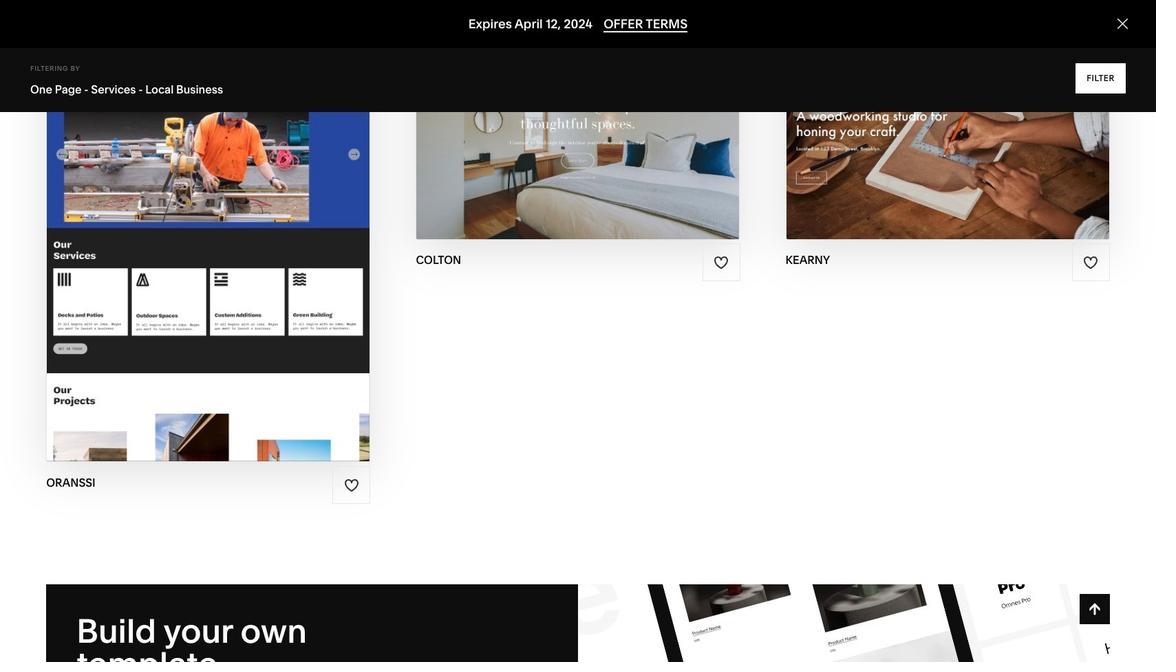 Task type: vqa. For each thing, say whether or not it's contained in the screenshot.
Back to top image
yes



Task type: describe. For each thing, give the bounding box(es) containing it.
back to top image
[[1087, 602, 1102, 617]]

add oranssi to your favorites list image
[[344, 478, 359, 493]]

oranssi image
[[47, 32, 370, 462]]

add kearny to your favorites list image
[[1083, 255, 1099, 270]]

preview of building your own template image
[[578, 585, 1110, 663]]



Task type: locate. For each thing, give the bounding box(es) containing it.
colton image
[[417, 32, 739, 239]]

kearny image
[[786, 32, 1109, 239]]



